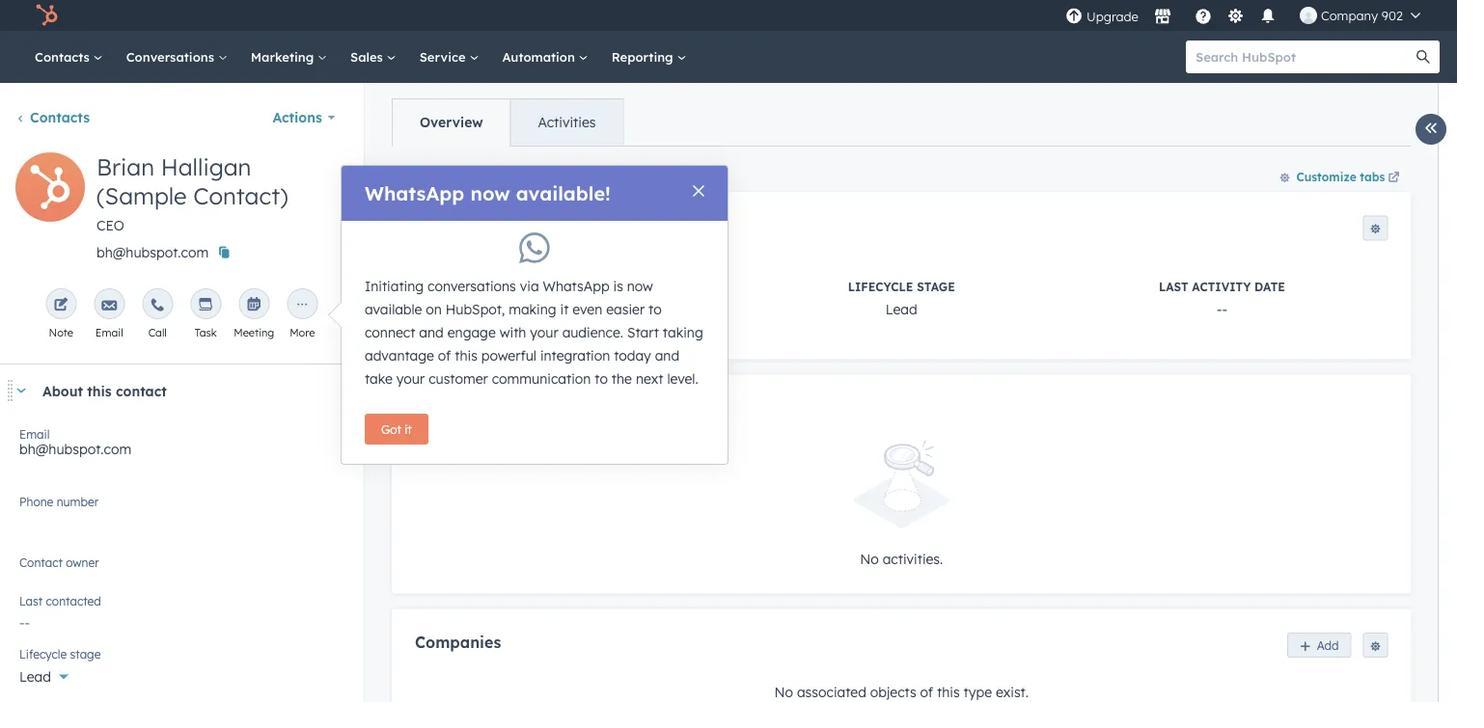Task type: locate. For each thing, give the bounding box(es) containing it.
1 vertical spatial email
[[19, 427, 50, 442]]

0 horizontal spatial to
[[595, 371, 608, 388]]

1 horizontal spatial this
[[455, 348, 478, 364]]

easier
[[607, 301, 645, 318]]

lead inside the lifecycle stage lead
[[886, 301, 917, 317]]

no activities. alert
[[415, 441, 1388, 571]]

navigation containing overview
[[392, 98, 624, 147]]

your down the '10/19/2023' at the top of the page
[[530, 324, 559, 341]]

lead
[[886, 301, 917, 317], [19, 669, 51, 686]]

it left even
[[560, 301, 569, 318]]

available!
[[516, 182, 611, 206]]

contacted
[[46, 594, 101, 609]]

1 vertical spatial lifecycle
[[19, 647, 67, 662]]

1 horizontal spatial and
[[655, 348, 680, 364]]

contact)
[[193, 182, 288, 210]]

3:47
[[579, 301, 605, 317]]

activity
[[1192, 279, 1251, 294]]

owner
[[66, 556, 99, 570], [42, 563, 81, 580]]

0 vertical spatial email
[[95, 326, 123, 340]]

this right about
[[87, 383, 112, 399]]

of up the customer
[[438, 348, 451, 364]]

(sample
[[97, 182, 187, 210]]

it inside initiating conversations via whatsapp is now available on hubspot, making it even easier to connect and engage with your audience. start taking advantage of this powerful integration today and take your customer communication to the next level.
[[560, 301, 569, 318]]

pdt
[[632, 301, 658, 317]]

contacts down hubspot link
[[35, 49, 93, 65]]

objects
[[870, 684, 916, 701]]

Last contacted text field
[[19, 605, 344, 636]]

and down on
[[419, 324, 444, 341]]

0 horizontal spatial lead
[[19, 669, 51, 686]]

1 horizontal spatial it
[[560, 301, 569, 318]]

audience.
[[563, 324, 624, 341]]

2 horizontal spatial this
[[937, 684, 960, 701]]

email down email "image"
[[95, 326, 123, 340]]

no left activities.
[[860, 551, 879, 568]]

marketing link
[[239, 31, 339, 83]]

no
[[860, 551, 879, 568], [19, 563, 38, 580], [774, 684, 793, 701]]

lead down lifecycle stage
[[19, 669, 51, 686]]

1 vertical spatial lead
[[19, 669, 51, 686]]

help button
[[1187, 0, 1220, 31]]

last contacted
[[19, 594, 101, 609]]

owner up last contacted
[[42, 563, 81, 580]]

no up last contacted
[[19, 563, 38, 580]]

advantage
[[365, 348, 434, 364]]

the
[[612, 371, 632, 388]]

1 horizontal spatial lifecycle
[[848, 279, 913, 294]]

1 horizontal spatial last
[[1159, 279, 1189, 294]]

now right the is
[[627, 278, 654, 295]]

0 horizontal spatial lifecycle
[[19, 647, 67, 662]]

now inside initiating conversations via whatsapp is now available on hubspot, making it even easier to connect and engage with your audience. start taking advantage of this powerful integration today and take your customer communication to the next level.
[[627, 278, 654, 295]]

lifecycle
[[848, 279, 913, 294], [19, 647, 67, 662]]

today
[[614, 348, 651, 364]]

0 vertical spatial lifecycle
[[848, 279, 913, 294]]

last left activity
[[1159, 279, 1189, 294]]

1 horizontal spatial no
[[774, 684, 793, 701]]

to up start
[[649, 301, 662, 318]]

recent communications
[[415, 398, 600, 417]]

bh@hubspot.com down ceo in the top of the page
[[97, 244, 209, 261]]

1 vertical spatial of
[[920, 684, 933, 701]]

activities.
[[883, 551, 943, 568]]

integration
[[541, 348, 610, 364]]

task
[[195, 326, 217, 340]]

contacts link
[[23, 31, 115, 83], [15, 109, 90, 126]]

initiating conversations via whatsapp is now available on hubspot, making it even easier to connect and engage with your audience. start taking advantage of this powerful integration today and take your customer communication to the next level.
[[365, 278, 704, 388]]

making
[[509, 301, 557, 318]]

owner up contacted
[[66, 556, 99, 570]]

1 horizontal spatial email
[[95, 326, 123, 340]]

bh@hubspot.com
[[97, 244, 209, 261], [19, 441, 131, 458]]

0 vertical spatial and
[[419, 324, 444, 341]]

of right objects
[[920, 684, 933, 701]]

0 horizontal spatial last
[[19, 594, 43, 609]]

whatsapp
[[365, 182, 465, 206], [543, 278, 610, 295]]

0 vertical spatial of
[[438, 348, 451, 364]]

0 horizontal spatial no
[[19, 563, 38, 580]]

0 horizontal spatial date
[[590, 279, 621, 294]]

this
[[455, 348, 478, 364], [87, 383, 112, 399], [937, 684, 960, 701]]

0 horizontal spatial whatsapp
[[365, 182, 465, 206]]

this left type
[[937, 684, 960, 701]]

0 vertical spatial lead
[[886, 301, 917, 317]]

email for email bh@hubspot.com
[[19, 427, 50, 442]]

0 vertical spatial to
[[649, 301, 662, 318]]

no for no associated objects of this type exist.
[[774, 684, 793, 701]]

Search HubSpot search field
[[1187, 41, 1423, 73]]

date inside last activity date --
[[1255, 279, 1285, 294]]

no activities.
[[860, 551, 943, 568]]

2 date from the left
[[1255, 279, 1285, 294]]

to left 'the'
[[595, 371, 608, 388]]

engage
[[448, 324, 496, 341]]

1 vertical spatial to
[[595, 371, 608, 388]]

1 vertical spatial whatsapp
[[543, 278, 610, 295]]

customize
[[1297, 169, 1357, 184]]

to
[[649, 301, 662, 318], [595, 371, 608, 388]]

phone number
[[19, 495, 99, 509]]

this down engage at the left
[[455, 348, 478, 364]]

lead down stage
[[886, 301, 917, 317]]

halligan
[[161, 153, 251, 182]]

and up level.
[[655, 348, 680, 364]]

1 date from the left
[[590, 279, 621, 294]]

1 horizontal spatial to
[[649, 301, 662, 318]]

0 horizontal spatial of
[[438, 348, 451, 364]]

activities button
[[510, 99, 623, 146]]

0 horizontal spatial this
[[87, 383, 112, 399]]

no inside alert
[[860, 551, 879, 568]]

customize tabs
[[1297, 169, 1385, 184]]

customer
[[429, 371, 488, 388]]

date
[[590, 279, 621, 294], [1255, 279, 1285, 294]]

1 horizontal spatial date
[[1255, 279, 1285, 294]]

bh@hubspot.com up number
[[19, 441, 131, 458]]

0 vertical spatial contacts
[[35, 49, 93, 65]]

phone
[[19, 495, 53, 509]]

1 horizontal spatial whatsapp
[[543, 278, 610, 295]]

your down advantage
[[397, 371, 425, 388]]

create
[[541, 279, 586, 294]]

initiating
[[365, 278, 424, 295]]

1 vertical spatial your
[[397, 371, 425, 388]]

2 horizontal spatial no
[[860, 551, 879, 568]]

1 horizontal spatial now
[[627, 278, 654, 295]]

0 horizontal spatial now
[[471, 182, 510, 206]]

last activity date --
[[1159, 279, 1285, 317]]

contacts up edit 'popup button'
[[30, 109, 90, 126]]

tabs
[[1360, 169, 1385, 184]]

hubspot image
[[35, 4, 58, 27]]

1 horizontal spatial lead
[[886, 301, 917, 317]]

1 vertical spatial it
[[405, 422, 412, 437]]

company 902 button
[[1289, 0, 1433, 31]]

got it
[[381, 422, 412, 437]]

whatsapp up even
[[543, 278, 610, 295]]

0 vertical spatial now
[[471, 182, 510, 206]]

0 horizontal spatial email
[[19, 427, 50, 442]]

communication
[[492, 371, 591, 388]]

last inside last activity date --
[[1159, 279, 1189, 294]]

hubspot link
[[23, 4, 72, 27]]

1 vertical spatial contacts
[[30, 109, 90, 126]]

it inside got it button
[[405, 422, 412, 437]]

menu
[[1064, 0, 1435, 31]]

communications
[[472, 398, 600, 417]]

reporting
[[612, 49, 677, 65]]

lead button
[[19, 658, 344, 690]]

2 vertical spatial this
[[937, 684, 960, 701]]

contact owner no owner
[[19, 556, 99, 580]]

0 vertical spatial last
[[1159, 279, 1189, 294]]

settings link
[[1224, 5, 1248, 26]]

no inside contact owner no owner
[[19, 563, 38, 580]]

contacts link up edit 'popup button'
[[15, 109, 90, 126]]

0 horizontal spatial it
[[405, 422, 412, 437]]

contacts
[[35, 49, 93, 65], [30, 109, 90, 126]]

companies
[[415, 633, 501, 652]]

date right activity
[[1255, 279, 1285, 294]]

last for last activity date --
[[1159, 279, 1189, 294]]

1 vertical spatial now
[[627, 278, 654, 295]]

number
[[57, 495, 99, 509]]

contact
[[116, 383, 167, 399]]

0 vertical spatial this
[[455, 348, 478, 364]]

last
[[1159, 279, 1189, 294], [19, 594, 43, 609]]

task image
[[198, 298, 214, 314]]

date up pm at the top of page
[[590, 279, 621, 294]]

1 horizontal spatial your
[[530, 324, 559, 341]]

no owner button
[[19, 552, 344, 584]]

email inside email bh@hubspot.com
[[19, 427, 50, 442]]

1 vertical spatial last
[[19, 594, 43, 609]]

it right got
[[405, 422, 412, 437]]

last down contact
[[19, 594, 43, 609]]

1 vertical spatial and
[[655, 348, 680, 364]]

company
[[1322, 7, 1379, 23]]

contacts link down hubspot link
[[23, 31, 115, 83]]

lifecycle inside the lifecycle stage lead
[[848, 279, 913, 294]]

upgrade image
[[1066, 8, 1083, 26]]

navigation
[[392, 98, 624, 147]]

whatsapp up data
[[365, 182, 465, 206]]

help image
[[1195, 9, 1213, 26]]

even
[[573, 301, 603, 318]]

menu containing company 902
[[1064, 0, 1435, 31]]

0 vertical spatial it
[[560, 301, 569, 318]]

1 vertical spatial this
[[87, 383, 112, 399]]

take
[[365, 371, 393, 388]]

is
[[614, 278, 624, 295]]

of
[[438, 348, 451, 364], [920, 684, 933, 701]]

902
[[1382, 7, 1404, 23]]

it
[[560, 301, 569, 318], [405, 422, 412, 437]]

0 horizontal spatial and
[[419, 324, 444, 341]]

data highlights
[[415, 215, 535, 235]]

0 horizontal spatial your
[[397, 371, 425, 388]]

no left associated at right
[[774, 684, 793, 701]]

email down 'caret' icon
[[19, 427, 50, 442]]

now up highlights
[[471, 182, 510, 206]]



Task type: vqa. For each thing, say whether or not it's contained in the screenshot.
Dashboard in the top of the page
no



Task type: describe. For each thing, give the bounding box(es) containing it.
lifecycle for lifecycle stage
[[19, 647, 67, 662]]

conversations
[[428, 278, 516, 295]]

0 vertical spatial contacts link
[[23, 31, 115, 83]]

1 - from the left
[[1217, 301, 1222, 317]]

pm
[[608, 301, 628, 317]]

type
[[964, 684, 992, 701]]

activities
[[538, 114, 596, 131]]

customize tabs link
[[1270, 161, 1412, 192]]

marketplaces button
[[1143, 0, 1184, 31]]

automation
[[502, 49, 579, 65]]

notifications button
[[1252, 0, 1285, 31]]

next
[[636, 371, 664, 388]]

overview button
[[392, 99, 510, 146]]

upgrade
[[1087, 9, 1139, 25]]

brian halligan (sample contact)
[[97, 153, 288, 210]]

associated
[[797, 684, 866, 701]]

contact
[[19, 556, 63, 570]]

with
[[500, 324, 527, 341]]

powerful
[[482, 348, 537, 364]]

meeting
[[234, 326, 274, 340]]

overview
[[420, 114, 483, 131]]

on
[[426, 301, 442, 318]]

1 vertical spatial contacts link
[[15, 109, 90, 126]]

search button
[[1408, 41, 1441, 73]]

1 vertical spatial bh@hubspot.com
[[19, 441, 131, 458]]

actions
[[273, 109, 322, 126]]

conversations link
[[115, 31, 239, 83]]

brian
[[97, 153, 154, 182]]

service link
[[408, 31, 491, 83]]

more image
[[295, 298, 310, 314]]

sales link
[[339, 31, 408, 83]]

marketplaces image
[[1155, 9, 1172, 26]]

available
[[365, 301, 422, 318]]

whatsapp inside initiating conversations via whatsapp is now available on hubspot, making it even easier to connect and engage with your audience. start taking advantage of this powerful integration today and take your customer communication to the next level.
[[543, 278, 610, 295]]

0 vertical spatial bh@hubspot.com
[[97, 244, 209, 261]]

about this contact
[[42, 383, 167, 399]]

about
[[42, 383, 83, 399]]

exist.
[[996, 684, 1029, 701]]

no associated objects of this type exist.
[[774, 684, 1029, 701]]

connect
[[365, 324, 416, 341]]

lifecycle for lifecycle stage lead
[[848, 279, 913, 294]]

2 - from the left
[[1222, 301, 1228, 317]]

call image
[[150, 298, 165, 314]]

add button
[[1287, 633, 1352, 658]]

recent
[[415, 398, 467, 417]]

no for no activities.
[[860, 551, 879, 568]]

edit button
[[15, 153, 85, 229]]

mateo roberts image
[[1300, 7, 1318, 24]]

automation link
[[491, 31, 600, 83]]

ceo
[[97, 217, 124, 234]]

Phone number text field
[[19, 491, 344, 530]]

stage
[[70, 647, 101, 662]]

service
[[420, 49, 470, 65]]

note
[[49, 326, 73, 340]]

actions button
[[260, 98, 348, 137]]

settings image
[[1228, 8, 1245, 26]]

level.
[[668, 371, 699, 388]]

1 horizontal spatial of
[[920, 684, 933, 701]]

conversations
[[126, 49, 218, 65]]

got it button
[[365, 414, 429, 445]]

note image
[[53, 298, 69, 314]]

email image
[[102, 298, 117, 314]]

lifecycle stage
[[19, 647, 101, 662]]

taking
[[663, 324, 704, 341]]

date inside "create date 10/19/2023 3:47 pm pdt"
[[590, 279, 621, 294]]

this inside initiating conversations via whatsapp is now available on hubspot, making it even easier to connect and engage with your audience. start taking advantage of this powerful integration today and take your customer communication to the next level.
[[455, 348, 478, 364]]

highlights
[[457, 215, 535, 235]]

close image
[[693, 185, 705, 197]]

0 vertical spatial your
[[530, 324, 559, 341]]

create date 10/19/2023 3:47 pm pdt
[[504, 279, 658, 317]]

this inside dropdown button
[[87, 383, 112, 399]]

marketing
[[251, 49, 318, 65]]

add
[[1317, 639, 1339, 653]]

via
[[520, 278, 539, 295]]

lead inside popup button
[[19, 669, 51, 686]]

of inside initiating conversations via whatsapp is now available on hubspot, making it even easier to connect and engage with your audience. start taking advantage of this powerful integration today and take your customer communication to the next level.
[[438, 348, 451, 364]]

10/19/2023
[[504, 301, 575, 317]]

hubspot,
[[446, 301, 505, 318]]

data
[[415, 215, 453, 235]]

company 902
[[1322, 7, 1404, 23]]

meeting image
[[246, 298, 262, 314]]

email bh@hubspot.com
[[19, 427, 131, 458]]

notifications image
[[1260, 9, 1277, 26]]

last for last contacted
[[19, 594, 43, 609]]

caret image
[[15, 389, 27, 393]]

call
[[148, 326, 167, 340]]

0 vertical spatial whatsapp
[[365, 182, 465, 206]]

email for email
[[95, 326, 123, 340]]

whatsapp now available!
[[365, 182, 611, 206]]

more
[[290, 326, 315, 340]]

start
[[627, 324, 659, 341]]

search image
[[1417, 50, 1431, 64]]



